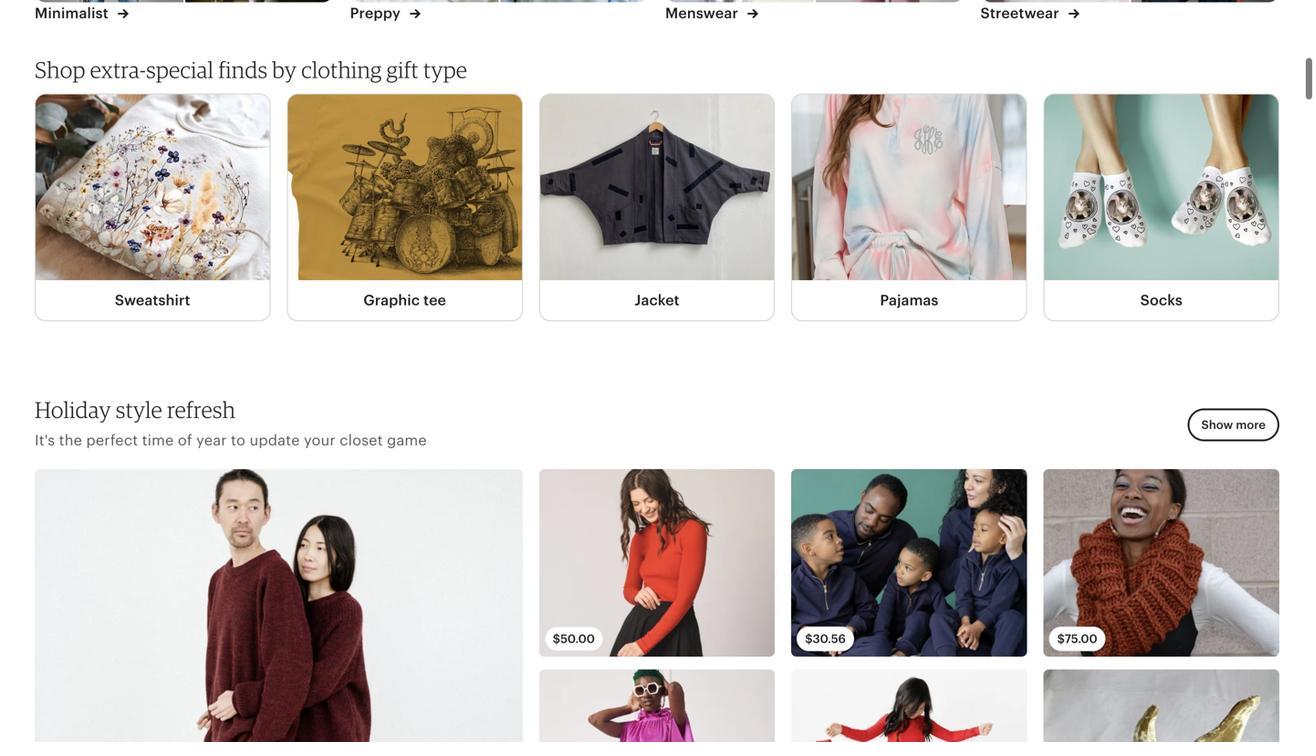 Task type: locate. For each thing, give the bounding box(es) containing it.
30.56
[[813, 632, 846, 646]]

show more button
[[1188, 409, 1280, 442]]

time
[[142, 432, 174, 449]]

hammersmith pink maxi premium vintage plisse dress| classy ruffle neck short sleeved dress| formal plus size| wedding guest| african print image
[[539, 670, 775, 742]]

closet
[[340, 432, 383, 449]]

velvet socks golden yellow soft cozy handmade women's boot socks gift for girl image
[[1044, 670, 1280, 742]]

more
[[1236, 418, 1266, 432]]

3 $ from the left
[[1058, 632, 1065, 646]]

special
[[146, 56, 214, 83]]

style
[[116, 396, 162, 423]]

streetwear link
[[981, 2, 1080, 24]]

50.00
[[561, 632, 595, 646]]

$ for 75.00
[[1058, 632, 1065, 646]]

1 horizontal spatial $
[[805, 632, 813, 646]]

fleeced ribbed two piece set  matching streetwear matching couple unisex clothing zip-up tracksuit boys girls men women dreambuy image
[[792, 469, 1028, 657]]

graphic
[[364, 292, 420, 308]]

socks
[[1141, 292, 1183, 308]]

year
[[196, 432, 227, 449]]

personalized mama sweatshirt with kid names on sleeve, mothers day gift, birthday gift for mom, new mom gift, minimalist cool mom sweater image
[[349, 0, 499, 2]]

$
[[553, 632, 561, 646], [805, 632, 813, 646], [1058, 632, 1065, 646]]

sweaters for women, asymmetric hoodie, wrap jacket, sweater for women, cyberpunk clothing, futuristic clothing,women hooded jacket,plus size image
[[34, 0, 183, 2]]

$ 75.00
[[1058, 632, 1098, 646]]

refresh
[[167, 396, 236, 423]]

it's
[[35, 432, 55, 449]]

gift
[[387, 56, 419, 83]]

preppy
[[350, 5, 404, 21]]

clothing
[[302, 56, 382, 83]]

75.00
[[1065, 632, 1098, 646]]

oversized pink linen blazer for women, pink linen jacket, double breasted jacket for summer, loose casual jacket image
[[816, 0, 965, 2]]

2 $ from the left
[[805, 632, 813, 646]]

$ 50.00
[[553, 632, 595, 646]]

show
[[1202, 418, 1234, 432]]

of
[[178, 432, 192, 449]]

1 $ from the left
[[553, 632, 561, 646]]

minimalist link
[[35, 2, 129, 24]]

upcycled menswear chain jewelry shirt image
[[665, 0, 814, 2]]

chunky orange infinity scarf, handknit burnt orange circle scarf, women's handmade winter knitted infinity scarf, ready to ship image
[[1044, 469, 1280, 657]]

preppy link
[[350, 2, 421, 24]]

0 horizontal spatial $
[[553, 632, 561, 646]]

2 horizontal spatial $
[[1058, 632, 1065, 646]]



Task type: vqa. For each thing, say whether or not it's contained in the screenshot.
Page 1 image
no



Task type: describe. For each thing, give the bounding box(es) containing it.
jacket
[[635, 292, 680, 308]]

extra-
[[90, 56, 146, 83]]

the
[[59, 432, 82, 449]]

$ 30.56
[[805, 632, 846, 646]]

graphic tee
[[364, 292, 446, 308]]

leopard sweatshirt trendy crewneck preppy sweatshirt aesthetic clothes oversized crewneck preppy clothes aesthetic crewneck image
[[500, 0, 650, 2]]

$ for 50.00
[[553, 632, 561, 646]]

type
[[424, 56, 468, 83]]

shop extra-special finds by clothing gift type
[[35, 56, 468, 83]]

your
[[304, 432, 336, 449]]

menswear link
[[665, 2, 759, 24]]

update
[[250, 432, 300, 449]]

merry christmas felt garland banner | rainbow christmas banner | whimsy christmas | christmas decor image
[[792, 670, 1028, 742]]

womens clothing, winter dress for women, sweater dress, fall clothing, best gift for women, cotton dress, plus size hooded lounge dress image
[[185, 0, 335, 2]]

show more
[[1202, 418, 1266, 432]]

streetwear
[[981, 5, 1063, 21]]

shop
[[35, 56, 85, 83]]

burgundy sweater for men, wool knit sweater, heavy and warm knitwear, oversize silhouette image
[[35, 469, 523, 742]]

sweatshirt
[[115, 292, 190, 308]]

holiday
[[35, 396, 111, 423]]

pajamas
[[880, 292, 939, 308]]

show more link
[[1188, 409, 1280, 442]]

game
[[387, 432, 427, 449]]

minimalist
[[35, 5, 112, 21]]

perfect
[[86, 432, 138, 449]]

to
[[231, 432, 246, 449]]

sports pants ogonpushka groove oversize black image
[[1131, 0, 1281, 2]]

by
[[272, 56, 297, 83]]

holiday style refresh it's the perfect time of year to update your closet game
[[35, 396, 427, 449]]

finds
[[218, 56, 268, 83]]

$ for 30.56
[[805, 632, 813, 646]]

best christmas gifts for him, husband shirt, dad holiday clothing - unique gift for men - best fashion gift for dad - winter clothing image
[[980, 0, 1129, 2]]

tee
[[424, 292, 446, 308]]

womens turtleneck, slim-fit turtleneck, red long sleeve ribbed stretch turtleneck perfect for autumn, winter and spring, turtleneck top image
[[539, 469, 775, 657]]

menswear
[[665, 5, 742, 21]]



